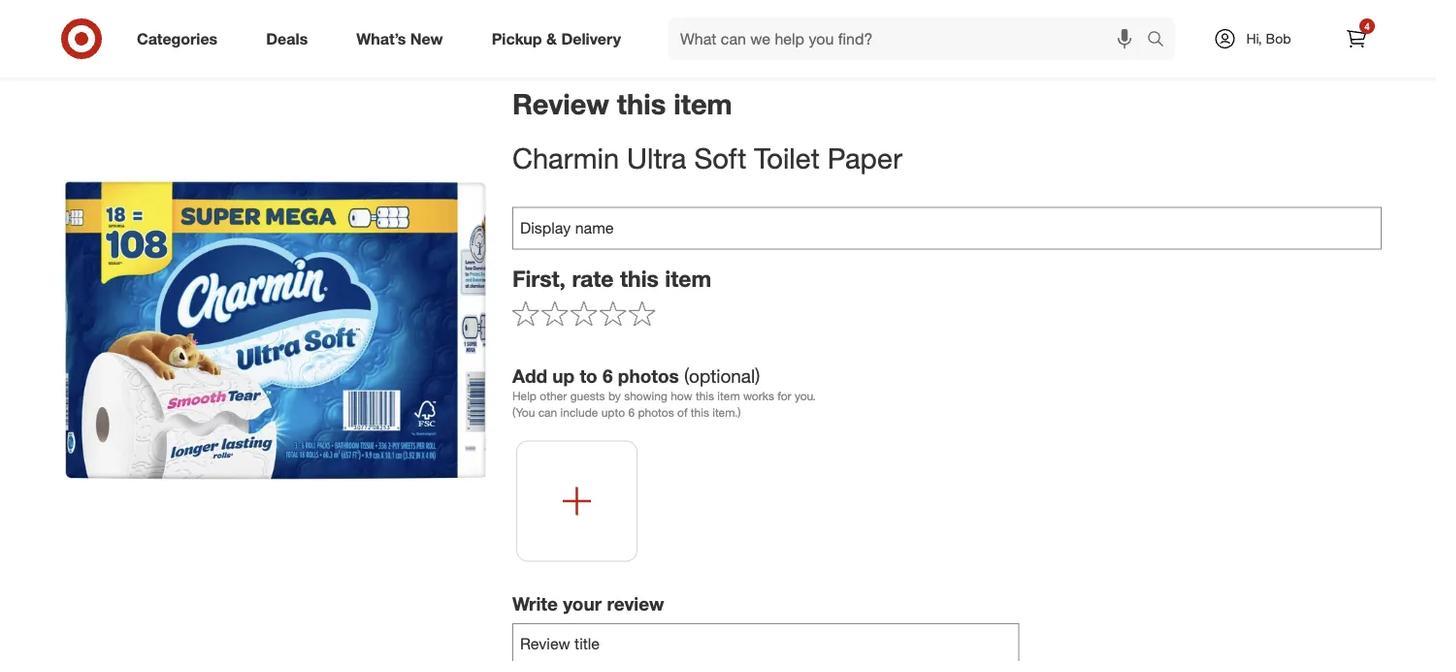 Task type: vqa. For each thing, say whether or not it's contained in the screenshot.
Fur
no



Task type: describe. For each thing, give the bounding box(es) containing it.
guests
[[570, 389, 605, 404]]

what's new link
[[340, 17, 467, 60]]

to
[[580, 365, 597, 387]]

1 horizontal spatial 6
[[628, 406, 635, 420]]

what's
[[356, 29, 406, 48]]

you.
[[795, 389, 816, 404]]

toilet
[[754, 141, 820, 175]]

deals
[[266, 29, 308, 48]]

review
[[607, 593, 664, 615]]

review
[[512, 86, 609, 121]]

other
[[540, 389, 567, 404]]

1 vertical spatial item
[[665, 265, 711, 293]]

& inside pickup & delivery link
[[546, 29, 557, 48]]

each
[[815, 19, 844, 36]]

hi,
[[1246, 30, 1262, 47]]

deals
[[778, 19, 811, 36]]

showing
[[624, 389, 667, 404]]

& inside save on top gifts & find new deals each week. link
[[710, 19, 719, 36]]

hi, bob
[[1246, 30, 1291, 47]]

new
[[410, 29, 443, 48]]

this up ultra
[[617, 86, 666, 121]]

write your review
[[512, 593, 664, 615]]

rate
[[572, 265, 614, 293]]

your
[[563, 593, 602, 615]]

save
[[604, 19, 634, 36]]

first,
[[512, 265, 566, 293]]

this right of
[[691, 406, 709, 420]]

4
[[1365, 20, 1370, 32]]

save on top gifts & find new deals each week.
[[604, 19, 887, 36]]

soft
[[694, 141, 747, 175]]

pickup & delivery link
[[475, 17, 645, 60]]

by
[[608, 389, 621, 404]]

categories
[[137, 29, 218, 48]]

help
[[512, 389, 537, 404]]

categories link
[[120, 17, 242, 60]]

0 vertical spatial item
[[674, 86, 732, 121]]

find
[[723, 19, 745, 36]]

(you
[[512, 406, 535, 420]]

works
[[743, 389, 774, 404]]

of
[[677, 406, 687, 420]]



Task type: locate. For each thing, give the bounding box(es) containing it.
this right how on the left of the page
[[696, 389, 714, 404]]

delivery
[[561, 29, 621, 48]]

& right pickup
[[546, 29, 557, 48]]

bob
[[1266, 30, 1291, 47]]

item right rate
[[665, 265, 711, 293]]

& left find
[[710, 19, 719, 36]]

write
[[512, 593, 558, 615]]

photos down 'showing'
[[638, 406, 674, 420]]

6 right to
[[603, 365, 613, 387]]

photos
[[618, 365, 679, 387], [638, 406, 674, 420]]

for
[[777, 389, 791, 404]]

this right rate
[[620, 265, 659, 293]]

4 link
[[1335, 17, 1378, 60]]

0 vertical spatial 6
[[603, 365, 613, 387]]

1 vertical spatial photos
[[638, 406, 674, 420]]

0 vertical spatial photos
[[618, 365, 679, 387]]

pickup
[[492, 29, 542, 48]]

upto
[[601, 406, 625, 420]]

&
[[710, 19, 719, 36], [546, 29, 557, 48]]

What can we help you find? suggestions appear below search field
[[669, 17, 1152, 60]]

week.
[[848, 19, 883, 36]]

add
[[512, 365, 547, 387]]

item
[[674, 86, 732, 121], [665, 265, 711, 293], [717, 389, 740, 404]]

item up item.)
[[717, 389, 740, 404]]

search button
[[1138, 17, 1185, 64]]

2 vertical spatial item
[[717, 389, 740, 404]]

can
[[538, 406, 557, 420]]

first, rate this item
[[512, 265, 711, 293]]

ultra
[[627, 141, 686, 175]]

charmin
[[512, 141, 619, 175]]

what's new
[[356, 29, 443, 48]]

how
[[671, 389, 692, 404]]

top
[[656, 19, 677, 36]]

new
[[749, 19, 774, 36]]

None text field
[[512, 207, 1382, 250]]

6
[[603, 365, 613, 387], [628, 406, 635, 420]]

6 right upto
[[628, 406, 635, 420]]

review this item
[[512, 86, 732, 121]]

deals link
[[250, 17, 332, 60]]

search
[[1138, 31, 1185, 50]]

pickup & delivery
[[492, 29, 621, 48]]

paper
[[828, 141, 902, 175]]

item.)
[[712, 406, 741, 420]]

on
[[637, 19, 653, 36]]

add up to 6 photos (optional) help other guests by showing how this item works for you. (you can include upto 6 photos of this item.)
[[512, 365, 816, 420]]

(optional)
[[684, 365, 760, 387]]

gifts
[[680, 19, 707, 36]]

photos up 'showing'
[[618, 365, 679, 387]]

this
[[617, 86, 666, 121], [620, 265, 659, 293], [696, 389, 714, 404], [691, 406, 709, 420]]

include
[[560, 406, 598, 420]]

None text field
[[512, 624, 1020, 663]]

charmin ultra soft toilet paper
[[512, 141, 902, 175]]

save on top gifts & find new deals each week. link
[[471, 0, 965, 43]]

up
[[552, 365, 575, 387]]

0 horizontal spatial &
[[546, 29, 557, 48]]

item up charmin ultra soft toilet paper
[[674, 86, 732, 121]]

1 vertical spatial 6
[[628, 406, 635, 420]]

item inside add up to 6 photos (optional) help other guests by showing how this item works for you. (you can include upto 6 photos of this item.)
[[717, 389, 740, 404]]

0 horizontal spatial 6
[[603, 365, 613, 387]]

1 horizontal spatial &
[[710, 19, 719, 36]]



